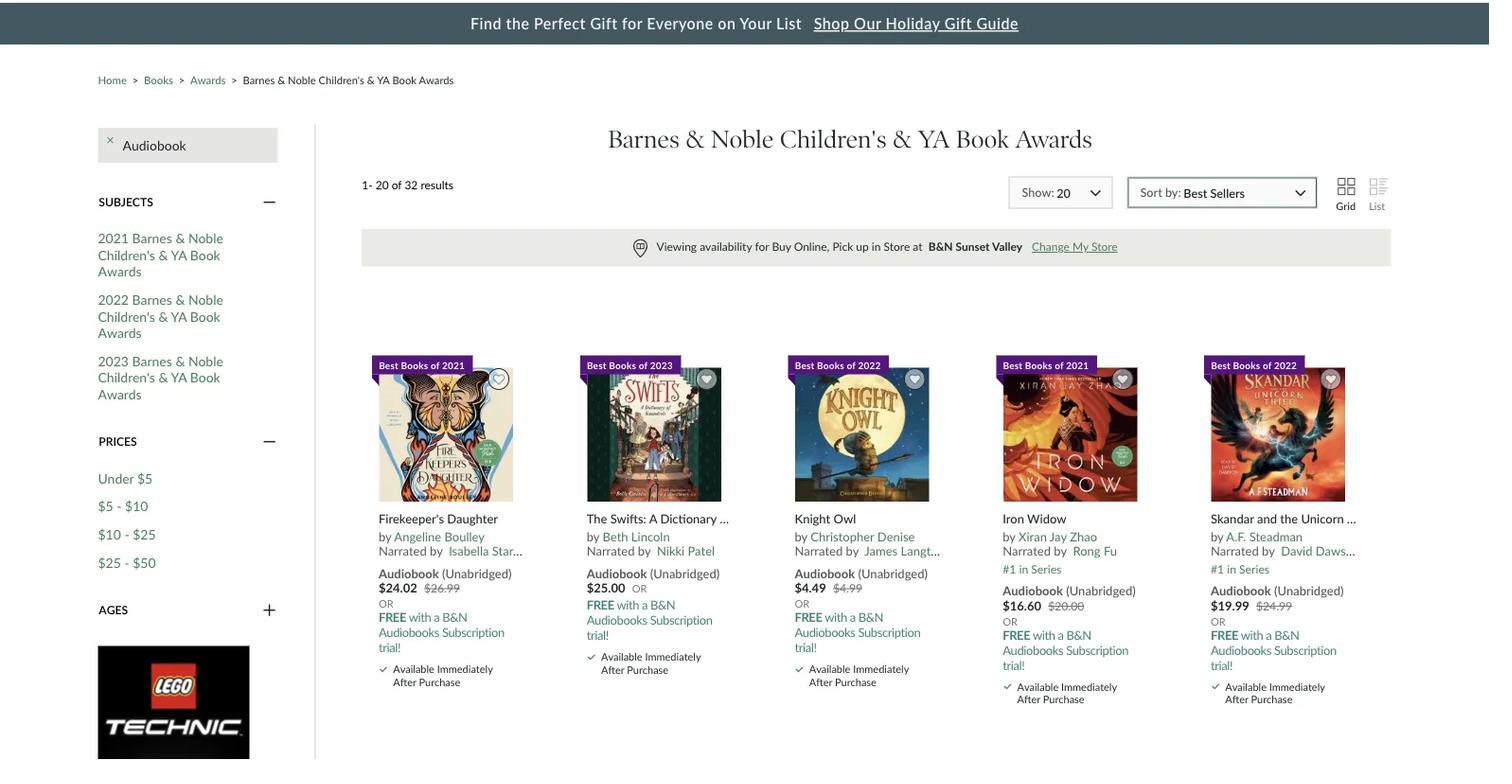 Task type: describe. For each thing, give the bounding box(es) containing it.
nikki
[[657, 544, 685, 559]]

firekeeper's daughter link
[[379, 511, 526, 527]]

pick
[[833, 240, 854, 253]]

xiran
[[1019, 529, 1047, 544]]

1 vertical spatial barnes & noble children's & ya book awards
[[608, 124, 1093, 154]]

grid view active image
[[1337, 177, 1354, 200]]

audiobook for audiobook (unabridged) $16.60 $20.00 or
[[1003, 584, 1064, 599]]

check image
[[1004, 685, 1012, 690]]

$16.60 link
[[1003, 597, 1042, 615]]

#1 inside skandar and the unicorn thief by a.f. steadman narrated by david dawson #1 in series
[[1211, 563, 1225, 577]]

a for $16.60
[[1058, 627, 1064, 642]]

zhao
[[1070, 529, 1098, 544]]

of for firekeeper's daughter
[[431, 359, 440, 371]]

series inside the iron widow by xiran jay zhao narrated by rong fu #1 in series
[[1032, 563, 1062, 577]]

#1 in series link for narrated
[[1003, 558, 1062, 577]]

available for $4.49
[[809, 663, 851, 676]]

books for knight owl
[[817, 359, 845, 371]]

$24.02
[[379, 581, 417, 596]]

0 horizontal spatial $25
[[98, 554, 121, 570]]

$10 - $25 link
[[98, 526, 156, 543]]

of for skandar and the unicorn thief
[[1263, 359, 1272, 371]]

check image down $19.99 link
[[1212, 685, 1220, 690]]

books link
[[144, 73, 173, 86]]

with for $25.00
[[617, 597, 639, 612]]

best books of 2021 for firekeeper's daughter
[[379, 359, 465, 371]]

free for $16.60
[[1003, 627, 1031, 642]]

b&n down $24.99
[[1275, 627, 1300, 642]]

immediately for $24.02
[[437, 663, 493, 676]]

trial! for $24.02
[[379, 640, 401, 655]]

or for $19.99
[[1211, 615, 1226, 628]]

20 link
[[1009, 177, 1113, 214]]

$25 - $50
[[98, 554, 156, 570]]

books for iron widow
[[1026, 359, 1053, 371]]

b&n for isabella star lablanc
[[442, 610, 467, 625]]

check image for $25.00
[[588, 655, 596, 660]]

the swifts: a dictionary of… by beth lincoln narrated by nikki patel
[[587, 511, 740, 559]]

and
[[1258, 511, 1278, 527]]

b&n down $20.00
[[1067, 627, 1092, 642]]

$4.49 link
[[795, 580, 827, 597]]

bopis small image
[[634, 239, 648, 257]]

iron widow image
[[1003, 367, 1139, 503]]

ages button
[[98, 602, 278, 619]]

trial! for $19.99
[[1211, 658, 1233, 673]]

close modal image
[[107, 137, 113, 154]]

$50
[[133, 554, 156, 570]]

skandar and the unicorn thief image
[[1211, 367, 1347, 503]]

best books of 2022 for knight owl
[[795, 359, 881, 371]]

- for $5
[[117, 498, 122, 514]]

$20.00
[[1049, 599, 1085, 613]]

books for skandar and the unicorn thief
[[1234, 359, 1261, 371]]

available immediately after purchase down $24.99
[[1226, 681, 1326, 706]]

1- 20 of 32 results
[[362, 178, 454, 192]]

lincoln
[[632, 529, 670, 544]]

iron
[[1003, 511, 1025, 527]]

christopher denise link
[[811, 529, 915, 544]]

a.f. steadman link
[[1227, 529, 1303, 544]]

rong fu link
[[1073, 544, 1118, 559]]

barnes for 2021 barnes & noble children's & ya book awards
[[132, 230, 172, 246]]

jay
[[1050, 529, 1067, 544]]

subscription for nikki patel
[[650, 612, 713, 628]]

2023 barnes & noble children's & ya book awards link
[[98, 353, 255, 403]]

subscription down audiobook (unabridged) $16.60 $20.00 or
[[1067, 642, 1129, 658]]

available down $19.99 link
[[1226, 681, 1267, 694]]

$5 - $10 link
[[98, 498, 148, 515]]

1 store from the left
[[884, 240, 910, 253]]

1 horizontal spatial 2023
[[650, 359, 673, 371]]

1 vertical spatial $5
[[98, 498, 113, 514]]

subjects
[[99, 195, 153, 209]]

knight
[[795, 511, 831, 527]]

immediately down audiobook (unabridged) $19.99 $24.99 or
[[1270, 681, 1326, 694]]

narrated inside the swifts: a dictionary of… by beth lincoln narrated by nikki patel
[[587, 544, 635, 559]]

my
[[1073, 240, 1089, 253]]

a
[[649, 511, 657, 527]]

audiobooks for $4.49
[[795, 625, 856, 640]]

by down knight in the bottom of the page
[[795, 529, 808, 544]]

b&n for james langton
[[859, 610, 884, 625]]

grid link
[[1337, 177, 1356, 212]]

2 gift from the left
[[945, 14, 973, 33]]

change
[[1032, 240, 1070, 253]]

prices button
[[98, 434, 278, 450]]

list view active image
[[1369, 177, 1386, 200]]

subjects button
[[98, 194, 278, 211]]

audiobook for audiobook (unabridged) $4.49 $4.99 or
[[795, 566, 855, 581]]

2021 for firekeeper's daughter
[[442, 359, 465, 371]]

b&n audiobooks subscription trial! for $25.00
[[587, 597, 713, 643]]

$25.00
[[587, 581, 626, 596]]

james
[[865, 544, 898, 559]]

skandar
[[1211, 511, 1255, 527]]

xiran jay zhao link
[[1019, 529, 1098, 544]]

find the perfect gift for everyone on your list shop our holiday gift guide
[[471, 14, 1019, 33]]

2 store from the left
[[1092, 240, 1118, 253]]

narrated inside knight owl by christopher denise narrated by james langton
[[795, 544, 843, 559]]

b&n audiobooks subscription trial! for $4.49
[[795, 610, 921, 655]]

$19.99 link
[[1211, 597, 1250, 615]]

find
[[471, 14, 502, 33]]

by down the
[[587, 529, 600, 544]]

audiobooks for $19.99
[[1211, 642, 1272, 658]]

0 vertical spatial for
[[622, 14, 643, 33]]

online,
[[794, 240, 830, 253]]

awards link
[[190, 73, 226, 86]]

free with a for $24.02
[[379, 610, 440, 625]]

by left a.f.
[[1211, 529, 1224, 544]]

beth
[[603, 529, 628, 544]]

$26.99
[[424, 582, 460, 595]]

awards inside 2023 barnes & noble children's & ya book awards
[[98, 386, 142, 402]]

0 vertical spatial the
[[506, 14, 530, 33]]

thief
[[1347, 511, 1375, 527]]

change my store link
[[1030, 239, 1120, 254]]

under
[[98, 470, 134, 486]]

with for $19.99
[[1241, 627, 1264, 642]]

2022 barnes & noble children's & ya book awards
[[98, 292, 223, 341]]

audiobook for audiobook (unabridged) $19.99 $24.99 or
[[1211, 584, 1272, 599]]

plus image
[[263, 602, 276, 619]]

check image for $4.49
[[796, 667, 804, 673]]

the swifts: a dictionary of scoundrels image
[[587, 367, 722, 503]]

denise
[[878, 529, 915, 544]]

with for $16.60
[[1033, 627, 1056, 642]]

of for the swifts: a dictionary of…
[[639, 359, 648, 371]]

trial! for $16.60
[[1003, 658, 1025, 673]]

2023 inside 2023 barnes & noble children's & ya book awards
[[98, 353, 129, 369]]

after purchase for $4.49
[[809, 676, 877, 688]]

$25.00 link
[[587, 580, 626, 597]]

nikki patel link
[[657, 544, 715, 559]]

by left david
[[1263, 544, 1275, 559]]

viewing
[[657, 240, 697, 253]]

perfect
[[534, 14, 586, 33]]

audiobook (unabridged) $24.02 $26.99 or
[[379, 566, 512, 610]]

subscription for james langton
[[858, 625, 921, 640]]

subscription down audiobook (unabridged) $19.99 $24.99 or
[[1275, 642, 1337, 658]]

a.f.
[[1227, 529, 1247, 544]]

best for firekeeper's
[[379, 359, 399, 371]]

by left rong
[[1054, 544, 1067, 559]]

at
[[913, 240, 923, 253]]

awards inside 2021 barnes & noble children's & ya book awards
[[98, 263, 142, 280]]

valley
[[993, 240, 1023, 253]]

2022 for knight owl
[[858, 359, 881, 371]]

2021 for iron widow
[[1067, 359, 1089, 371]]

by left boulley
[[430, 544, 443, 559]]

in inside the iron widow by xiran jay zhao narrated by rong fu #1 in series
[[1019, 563, 1029, 577]]

free with a for $16.60
[[1003, 627, 1064, 642]]

david dawson link
[[1282, 544, 1360, 559]]

32
[[405, 178, 418, 192]]

audiobooks for $25.00
[[587, 612, 648, 628]]

2023 barnes & noble children's & ya book awards
[[98, 353, 223, 402]]

awards inside "2022 barnes & noble children's & ya book awards"
[[98, 325, 142, 341]]

audiobooks for $24.02
[[379, 625, 439, 640]]

owl
[[834, 511, 856, 527]]

list link
[[1369, 177, 1386, 212]]

audiobook (unabridged) $16.60 $20.00 or
[[1003, 584, 1136, 628]]

viewing availability for buy online, pick up in store at b&n sunset valley change my store
[[657, 240, 1118, 253]]

2021 inside 2021 barnes & noble children's & ya book awards
[[98, 230, 129, 246]]

in inside skandar and the unicorn thief by a.f. steadman narrated by david dawson #1 in series
[[1228, 563, 1237, 577]]

under $5
[[98, 470, 153, 486]]

dawson
[[1316, 544, 1360, 559]]

#1 inside the iron widow by xiran jay zhao narrated by rong fu #1 in series
[[1003, 563, 1017, 577]]

audiobook (unabridged) $25.00 or
[[587, 566, 720, 596]]

0 vertical spatial list
[[777, 14, 802, 33]]

of for iron widow
[[1055, 359, 1064, 371]]

home link
[[98, 73, 127, 86]]

(unabridged) for lincoln
[[650, 566, 720, 581]]

langton
[[901, 544, 945, 559]]

buy
[[772, 240, 791, 253]]

noble for 2021 barnes & noble children's & ya book awards
[[188, 230, 223, 246]]

free for $19.99
[[1211, 627, 1239, 642]]

check image for $24.02
[[380, 667, 388, 673]]

1-
[[362, 178, 373, 192]]

isabella
[[449, 544, 489, 559]]

ya for 2022 barnes & noble children's & ya book awards
[[171, 308, 187, 324]]

4 best from the left
[[1003, 359, 1023, 371]]

of for knight owl
[[847, 359, 856, 371]]

noble for 2023 barnes & noble children's & ya book awards
[[188, 353, 223, 369]]

a for $24.02
[[434, 610, 440, 625]]

narrated inside the iron widow by xiran jay zhao narrated by rong fu #1 in series
[[1003, 544, 1051, 559]]

by left the nikki
[[638, 544, 651, 559]]



Task type: vqa. For each thing, say whether or not it's contained in the screenshot.
20
yes



Task type: locate. For each thing, give the bounding box(es) containing it.
books for firekeeper's daughter
[[401, 359, 428, 371]]

1 minus image from the top
[[263, 194, 276, 211]]

b&n sunset
[[929, 240, 990, 253]]

(unabridged) inside audiobook (unabridged) $16.60 $20.00 or
[[1067, 584, 1136, 599]]

(unabridged) inside audiobook (unabridged) $4.49 $4.99 or
[[859, 566, 928, 581]]

free with a down $19.99 link
[[1211, 627, 1272, 642]]

iron widow by xiran jay zhao narrated by rong fu #1 in series
[[1003, 511, 1118, 577]]

children's
[[319, 73, 365, 86], [780, 124, 887, 154], [98, 247, 155, 263], [98, 308, 155, 324], [98, 369, 155, 385]]

for left everyone at the top left of the page
[[622, 14, 643, 33]]

b&n
[[651, 597, 676, 612], [442, 610, 467, 625], [859, 610, 884, 625], [1067, 627, 1092, 642], [1275, 627, 1300, 642]]

&
[[278, 73, 285, 86], [367, 73, 375, 86], [686, 124, 705, 154], [893, 124, 912, 154], [176, 230, 185, 246], [159, 247, 168, 263], [176, 292, 185, 308], [159, 308, 168, 324], [176, 353, 185, 369], [159, 369, 168, 385]]

audiobook inside audiobook (unabridged) $24.02 $26.99 or
[[379, 566, 439, 581]]

1 vertical spatial minus image
[[263, 434, 276, 450]]

available down $24.02 link
[[393, 663, 435, 676]]

1 series from the left
[[1032, 563, 1062, 577]]

children's inside "2022 barnes & noble children's & ya book awards"
[[98, 308, 155, 324]]

free down $16.60 'link'
[[1003, 627, 1031, 642]]

1 horizontal spatial series
[[1240, 563, 1270, 577]]

1 horizontal spatial 20
[[1057, 186, 1071, 200]]

ages
[[99, 603, 128, 617]]

by down 'firekeeper's'
[[379, 529, 392, 544]]

noble inside 2021 barnes & noble children's & ya book awards
[[188, 230, 223, 246]]

or inside audiobook (unabridged) $24.02 $26.99 or
[[379, 598, 394, 610]]

0 horizontal spatial barnes & noble children's & ya book awards
[[243, 73, 454, 86]]

or inside audiobook (unabridged) $4.49 $4.99 or
[[795, 598, 810, 610]]

dictionary
[[661, 511, 717, 527]]

0 horizontal spatial 2021
[[98, 230, 129, 246]]

(unabridged) inside audiobook (unabridged) $19.99 $24.99 or
[[1275, 584, 1344, 599]]

or for $16.60
[[1003, 615, 1018, 628]]

$25 down $10 - $25 link
[[98, 554, 121, 570]]

ya
[[377, 73, 390, 86], [918, 124, 950, 154], [171, 247, 187, 263], [171, 308, 187, 324], [171, 369, 187, 385]]

narrated inside the firekeeper's daughter by angeline boulley narrated by isabella star lablanc
[[379, 544, 427, 559]]

check image down '$25.00' link
[[588, 655, 596, 660]]

(unabridged) inside audiobook (unabridged) $24.02 $26.99 or
[[442, 566, 512, 581]]

audiobook inside audiobook (unabridged) $16.60 $20.00 or
[[1003, 584, 1064, 599]]

children's inside 2021 barnes & noble children's & ya book awards
[[98, 247, 155, 263]]

1 best books of 2022 from the left
[[795, 359, 881, 371]]

with
[[617, 597, 639, 612], [409, 610, 431, 625], [825, 610, 847, 625], [1033, 627, 1056, 642], [1241, 627, 1264, 642]]

(unabridged) for isabella
[[442, 566, 512, 581]]

a for $4.49
[[850, 610, 856, 625]]

fu
[[1104, 544, 1118, 559]]

b&n audiobooks subscription trial! for $19.99
[[1211, 627, 1337, 673]]

unicorn
[[1302, 511, 1345, 527]]

$4.99
[[833, 582, 863, 595]]

2 horizontal spatial 2022
[[1275, 359, 1297, 371]]

awards
[[190, 73, 226, 86], [419, 73, 454, 86], [1016, 124, 1093, 154], [98, 263, 142, 280], [98, 325, 142, 341], [98, 386, 142, 402]]

ya for 2021 barnes & noble children's & ya book awards
[[171, 247, 187, 263]]

audiobooks down $4.49 link on the bottom right of the page
[[795, 625, 856, 640]]

audiobook inside audiobook (unabridged) $25.00 or
[[587, 566, 647, 581]]

barnes inside "2022 barnes & noble children's & ya book awards"
[[132, 292, 172, 308]]

trial! down $19.99 link
[[1211, 658, 1233, 673]]

or inside audiobook (unabridged) $16.60 $20.00 or
[[1003, 615, 1018, 628]]

1 horizontal spatial $5
[[137, 470, 153, 486]]

$19.99
[[1211, 598, 1250, 613]]

1 horizontal spatial in
[[1019, 563, 1029, 577]]

b&n audiobooks subscription trial! for $24.02
[[379, 610, 505, 655]]

free with a down $16.60 'link'
[[1003, 627, 1064, 642]]

best books of 2022 for skandar and the unicorn thief
[[1211, 359, 1297, 371]]

1 horizontal spatial 2022
[[858, 359, 881, 371]]

with down $16.60 'link'
[[1033, 627, 1056, 642]]

holiday
[[886, 14, 941, 33]]

0 horizontal spatial $10
[[98, 526, 121, 542]]

results
[[421, 178, 454, 192]]

1 vertical spatial -
[[124, 526, 129, 542]]

or down $16.60 'link'
[[1003, 615, 1018, 628]]

1 best from the left
[[379, 359, 399, 371]]

by down iron
[[1003, 529, 1016, 544]]

series down a.f. steadman link
[[1240, 563, 1270, 577]]

(unabridged) down james langton link
[[859, 566, 928, 581]]

after purchase for $24.02
[[393, 676, 461, 688]]

1 horizontal spatial $10
[[125, 498, 148, 514]]

book for 2022 barnes & noble children's & ya book awards
[[190, 308, 220, 324]]

1 horizontal spatial the
[[1281, 511, 1299, 527]]

2 best books of 2022 from the left
[[1211, 359, 1297, 371]]

1 horizontal spatial gift
[[945, 14, 973, 33]]

1 horizontal spatial list
[[1370, 199, 1386, 212]]

free with a down $25.00 at the left
[[587, 597, 648, 612]]

audiobook for audiobook
[[123, 137, 186, 153]]

with down $4.99
[[825, 610, 847, 625]]

after purchase for $25.00
[[601, 663, 669, 676]]

available immediately after purchase down audiobook (unabridged) $4.49 $4.99 or
[[809, 663, 909, 688]]

0 horizontal spatial list
[[777, 14, 802, 33]]

0 vertical spatial $25
[[133, 526, 156, 542]]

ya inside "2022 barnes & noble children's & ya book awards"
[[171, 308, 187, 324]]

- left the $50
[[124, 554, 129, 570]]

minus image
[[263, 194, 276, 211], [263, 434, 276, 450]]

$5 - $10
[[98, 498, 148, 514]]

b&n for nikki patel
[[651, 597, 676, 612]]

narrated down 'firekeeper's'
[[379, 544, 427, 559]]

free with a down $24.02 link
[[379, 610, 440, 625]]

available immediately after purchase for $4.49
[[809, 663, 909, 688]]

0 horizontal spatial series
[[1032, 563, 1062, 577]]

4 narrated from the left
[[1003, 544, 1051, 559]]

series inside skandar and the unicorn thief by a.f. steadman narrated by david dawson #1 in series
[[1240, 563, 1270, 577]]

$5 down under
[[98, 498, 113, 514]]

0 horizontal spatial $5
[[98, 498, 113, 514]]

audiobook (unabridged) $19.99 $24.99 or
[[1211, 584, 1344, 628]]

books for the swifts: a dictionary of…
[[609, 359, 636, 371]]

1 best books of 2021 from the left
[[379, 359, 465, 371]]

1 #1 in series link from the left
[[1003, 558, 1062, 577]]

5 best from the left
[[1211, 359, 1231, 371]]

book inside "2022 barnes & noble children's & ya book awards"
[[190, 308, 220, 324]]

(unabridged) up $24.99
[[1275, 584, 1344, 599]]

best books of 2023
[[587, 359, 673, 371]]

audiobooks for $16.60
[[1003, 642, 1064, 658]]

$10 - $25
[[98, 526, 156, 542]]

by left the james on the right bottom
[[846, 544, 859, 559]]

or down $19.99 link
[[1211, 615, 1226, 628]]

for left buy
[[755, 240, 769, 253]]

available right check icon
[[1018, 681, 1059, 694]]

(unabridged) inside audiobook (unabridged) $25.00 or
[[650, 566, 720, 581]]

0 horizontal spatial 2023
[[98, 353, 129, 369]]

best books of 2021 for iron widow
[[1003, 359, 1089, 371]]

trial! down '$25.00' link
[[587, 628, 609, 643]]

narrated down the
[[587, 544, 635, 559]]

list inside list link
[[1370, 199, 1386, 212]]

#1
[[1003, 563, 1017, 577], [1211, 563, 1225, 577]]

available immediately after purchase for $25.00
[[601, 651, 701, 676]]

0 horizontal spatial best books of 2021
[[379, 359, 465, 371]]

store
[[884, 240, 910, 253], [1092, 240, 1118, 253]]

20 right 1-
[[376, 178, 389, 192]]

0 horizontal spatial gift
[[590, 14, 618, 33]]

up
[[856, 240, 869, 253]]

region
[[362, 229, 1392, 267]]

$10 up $10 - $25
[[125, 498, 148, 514]]

widow
[[1028, 511, 1067, 527]]

available immediately after purchase
[[601, 651, 701, 676], [393, 663, 493, 688], [809, 663, 909, 688], [1018, 681, 1117, 706], [1226, 681, 1326, 706]]

3 best from the left
[[795, 359, 815, 371]]

0 horizontal spatial #1 in series link
[[1003, 558, 1062, 577]]

2 best books of 2021 from the left
[[1003, 359, 1089, 371]]

with for $24.02
[[409, 610, 431, 625]]

swifts:
[[611, 511, 647, 527]]

#1 in series link down a.f.
[[1211, 558, 1270, 577]]

available down $4.99
[[809, 663, 851, 676]]

available immediately after purchase for $24.02
[[393, 663, 493, 688]]

#1 in series link down xiran
[[1003, 558, 1062, 577]]

david
[[1282, 544, 1313, 559]]

a for $19.99
[[1266, 627, 1272, 642]]

1 horizontal spatial best books of 2022
[[1211, 359, 1297, 371]]

available down '$25.00' link
[[601, 651, 643, 664]]

your
[[740, 14, 772, 33]]

everyone
[[647, 14, 714, 33]]

0 vertical spatial $10
[[125, 498, 148, 514]]

b&n down $4.99
[[859, 610, 884, 625]]

free with a down $4.49 link on the bottom right of the page
[[795, 610, 856, 625]]

trial! for $4.49
[[795, 640, 817, 655]]

2 best from the left
[[587, 359, 607, 371]]

trial! down $4.49 link on the bottom right of the page
[[795, 640, 817, 655]]

available for $24.02
[[393, 663, 435, 676]]

book inside 2023 barnes & noble children's & ya book awards
[[190, 369, 220, 385]]

1 horizontal spatial 2021
[[442, 359, 465, 371]]

b&n audiobooks subscription trial! down "$26.99"
[[379, 610, 505, 655]]

trial!
[[587, 628, 609, 643], [379, 640, 401, 655], [795, 640, 817, 655], [1003, 658, 1025, 673], [1211, 658, 1233, 673]]

a down "$26.99"
[[434, 610, 440, 625]]

0 horizontal spatial #1
[[1003, 563, 1017, 577]]

immediately down audiobook (unabridged) $24.02 $26.99 or
[[437, 663, 493, 676]]

angeline
[[394, 529, 442, 544]]

in down a.f.
[[1228, 563, 1237, 577]]

b&n audiobooks subscription trial! down audiobook (unabridged) $25.00 or
[[587, 597, 713, 643]]

1 horizontal spatial best books of 2021
[[1003, 359, 1089, 371]]

advertisement region
[[98, 647, 250, 761]]

region containing viewing availability for buy online, pick up in store at
[[362, 229, 1392, 267]]

book for 2023 barnes & noble children's & ya book awards
[[190, 369, 220, 385]]

- for $10
[[124, 526, 129, 542]]

audiobook (unabridged) $4.49 $4.99 or
[[795, 566, 928, 610]]

1 narrated from the left
[[379, 544, 427, 559]]

2022 inside "2022 barnes & noble children's & ya book awards"
[[98, 292, 129, 308]]

b&n audiobooks subscription trial! for $16.60
[[1003, 627, 1129, 673]]

children's for 2021 barnes & noble children's & ya book awards
[[98, 247, 155, 263]]

with down $25.00 at the left
[[617, 597, 639, 612]]

firekeeper's daughter image
[[378, 367, 514, 503]]

1 horizontal spatial $25
[[133, 526, 156, 542]]

by
[[379, 529, 392, 544], [587, 529, 600, 544], [795, 529, 808, 544], [1003, 529, 1016, 544], [1211, 529, 1224, 544], [430, 544, 443, 559], [638, 544, 651, 559], [846, 544, 859, 559], [1054, 544, 1067, 559], [1263, 544, 1275, 559]]

isabella star lablanc link
[[449, 544, 559, 559]]

the inside skandar and the unicorn thief by a.f. steadman narrated by david dawson #1 in series
[[1281, 511, 1299, 527]]

subscription for isabella star lablanc
[[442, 625, 505, 640]]

skandar and the unicorn thief link
[[1211, 511, 1375, 527]]

shop
[[814, 14, 850, 33]]

1 horizontal spatial barnes & noble children's & ya book awards
[[608, 124, 1093, 154]]

$10 inside $10 - $25 link
[[98, 526, 121, 542]]

best for the
[[587, 359, 607, 371]]

book for 2021 barnes & noble children's & ya book awards
[[190, 247, 220, 263]]

barnes inside 2023 barnes & noble children's & ya book awards
[[132, 353, 172, 369]]

2 #1 from the left
[[1211, 563, 1225, 577]]

book inside 2021 barnes & noble children's & ya book awards
[[190, 247, 220, 263]]

0 horizontal spatial store
[[884, 240, 910, 253]]

1 gift from the left
[[590, 14, 618, 33]]

1 vertical spatial the
[[1281, 511, 1299, 527]]

children's for 2022 barnes & noble children's & ya book awards
[[98, 308, 155, 324]]

1 horizontal spatial for
[[755, 240, 769, 253]]

audiobooks down '$25.00' link
[[587, 612, 648, 628]]

store left at
[[884, 240, 910, 253]]

on
[[718, 14, 736, 33]]

under $5 link
[[98, 470, 153, 487]]

free for $4.49
[[795, 610, 823, 625]]

#1 up $16.60
[[1003, 563, 1017, 577]]

(unabridged) down nikki patel link
[[650, 566, 720, 581]]

2 narrated from the left
[[587, 544, 635, 559]]

or right '$25.00' link
[[632, 582, 647, 595]]

audiobook up $24.99
[[1211, 584, 1272, 599]]

immediately for $25.00
[[645, 651, 701, 664]]

1 horizontal spatial #1 in series link
[[1211, 558, 1270, 577]]

barnes & noble children's & ya book awards
[[243, 73, 454, 86], [608, 124, 1093, 154]]

immediately for $4.49
[[854, 663, 909, 676]]

2021
[[98, 230, 129, 246], [442, 359, 465, 371], [1067, 359, 1089, 371]]

20
[[376, 178, 389, 192], [1057, 186, 1071, 200]]

after purchase
[[601, 663, 669, 676], [393, 676, 461, 688], [809, 676, 877, 688], [1018, 693, 1085, 706], [1226, 693, 1293, 706]]

free for $25.00
[[587, 597, 614, 612]]

grid
[[1337, 199, 1356, 212]]

0 horizontal spatial best books of 2022
[[795, 359, 881, 371]]

children's inside 2023 barnes & noble children's & ya book awards
[[98, 369, 155, 385]]

$25 up the $50
[[133, 526, 156, 542]]

children's for 2023 barnes & noble children's & ya book awards
[[98, 369, 155, 385]]

available immediately after purchase right check icon
[[1018, 681, 1117, 706]]

barnes for 2022 barnes & noble children's & ya book awards
[[132, 292, 172, 308]]

0 horizontal spatial for
[[622, 14, 643, 33]]

20 up change my store link
[[1057, 186, 1071, 200]]

b&n down "$26.99"
[[442, 610, 467, 625]]

list right your on the top
[[777, 14, 802, 33]]

audiobooks down $16.60 'link'
[[1003, 642, 1064, 658]]

boulley
[[445, 529, 485, 544]]

barnes inside 2021 barnes & noble children's & ya book awards
[[132, 230, 172, 246]]

check image down $4.49 link on the bottom right of the page
[[796, 667, 804, 673]]

audiobook inside audiobook (unabridged) $19.99 $24.99 or
[[1211, 584, 1272, 599]]

ya inside 2023 barnes & noble children's & ya book awards
[[171, 369, 187, 385]]

free with a for $4.49
[[795, 610, 856, 625]]

or inside audiobook (unabridged) $25.00 or
[[632, 582, 647, 595]]

minus image for subjects
[[263, 194, 276, 211]]

audiobooks down $24.02 link
[[379, 625, 439, 640]]

in down xiran
[[1019, 563, 1029, 577]]

best books of 2022
[[795, 359, 881, 371], [1211, 359, 1297, 371]]

(unabridged) for james
[[859, 566, 928, 581]]

2 #1 in series link from the left
[[1211, 558, 1270, 577]]

2022 for skandar and the unicorn thief
[[1275, 359, 1297, 371]]

patel
[[688, 544, 715, 559]]

0 vertical spatial minus image
[[263, 194, 276, 211]]

$10
[[125, 498, 148, 514], [98, 526, 121, 542]]

$24.99
[[1257, 599, 1293, 613]]

2021 barnes & noble children's & ya book awards
[[98, 230, 223, 280]]

2022 barnes & noble children's & ya book awards link
[[98, 292, 255, 341]]

a down audiobook (unabridged) $25.00 or
[[642, 597, 648, 612]]

audiobook inside audiobook (unabridged) $4.49 $4.99 or
[[795, 566, 855, 581]]

or inside audiobook (unabridged) $19.99 $24.99 or
[[1211, 615, 1226, 628]]

noble for 2022 barnes & noble children's & ya book awards
[[188, 292, 223, 308]]

gift left guide
[[945, 14, 973, 33]]

2 series from the left
[[1240, 563, 1270, 577]]

gift right perfect
[[590, 14, 618, 33]]

of
[[392, 178, 402, 192], [431, 359, 440, 371], [639, 359, 648, 371], [847, 359, 856, 371], [1055, 359, 1064, 371], [1263, 359, 1272, 371]]

free down $25.00 at the left
[[587, 597, 614, 612]]

2 horizontal spatial 2021
[[1067, 359, 1089, 371]]

0 horizontal spatial in
[[872, 240, 881, 253]]

free down $24.02 link
[[379, 610, 406, 625]]

$16.60
[[1003, 598, 1042, 613]]

with for $4.49
[[825, 610, 847, 625]]

2 vertical spatial -
[[124, 554, 129, 570]]

0 horizontal spatial the
[[506, 14, 530, 33]]

audiobook link
[[123, 137, 186, 154]]

- up $25 - $50
[[124, 526, 129, 542]]

audiobook for audiobook (unabridged) $24.02 $26.99 or
[[379, 566, 439, 581]]

free
[[587, 597, 614, 612], [379, 610, 406, 625], [795, 610, 823, 625], [1003, 627, 1031, 642], [1211, 627, 1239, 642]]

(unabridged) down isabella
[[442, 566, 512, 581]]

$10 down $5 - $10 link
[[98, 526, 121, 542]]

narrated inside skandar and the unicorn thief by a.f. steadman narrated by david dawson #1 in series
[[1211, 544, 1259, 559]]

2022
[[98, 292, 129, 308], [858, 359, 881, 371], [1275, 359, 1297, 371]]

firekeeper's daughter by angeline boulley narrated by isabella star lablanc
[[379, 511, 559, 559]]

available immediately after purchase down audiobook (unabridged) $25.00 or
[[601, 651, 701, 676]]

home
[[98, 73, 127, 86]]

or for $4.49
[[795, 598, 810, 610]]

check image
[[588, 655, 596, 660], [380, 667, 388, 673], [796, 667, 804, 673], [1212, 685, 1220, 690]]

audiobook down "beth"
[[587, 566, 647, 581]]

immediately right check icon
[[1062, 681, 1117, 694]]

immediately down audiobook (unabridged) $4.49 $4.99 or
[[854, 663, 909, 676]]

angeline boulley link
[[394, 529, 485, 544]]

0 horizontal spatial 20
[[376, 178, 389, 192]]

$24.02 link
[[379, 580, 417, 597]]

$25 - $50 link
[[98, 554, 156, 571]]

1 horizontal spatial #1
[[1211, 563, 1225, 577]]

trial! down $24.02 link
[[379, 640, 401, 655]]

0 vertical spatial -
[[117, 498, 122, 514]]

narrated down skandar
[[1211, 544, 1259, 559]]

free for $24.02
[[379, 610, 406, 625]]

in right up
[[872, 240, 881, 253]]

3 narrated from the left
[[795, 544, 843, 559]]

0 horizontal spatial 2022
[[98, 292, 129, 308]]

noble inside "2022 barnes & noble children's & ya book awards"
[[188, 292, 223, 308]]

minus image for prices
[[263, 434, 276, 450]]

audiobooks
[[587, 612, 648, 628], [379, 625, 439, 640], [795, 625, 856, 640], [1003, 642, 1064, 658], [1211, 642, 1272, 658]]

5 narrated from the left
[[1211, 544, 1259, 559]]

free with a for $19.99
[[1211, 627, 1272, 642]]

(unabridged) up $20.00
[[1067, 584, 1136, 599]]

barnes for 2023 barnes & noble children's & ya book awards
[[132, 353, 172, 369]]

1 vertical spatial $10
[[98, 526, 121, 542]]

2023
[[98, 353, 129, 369], [650, 359, 673, 371]]

or down $4.49 link on the bottom right of the page
[[795, 598, 810, 610]]

audiobook for audiobook (unabridged) $25.00 or
[[587, 566, 647, 581]]

firekeeper's
[[379, 511, 444, 527]]

a down $20.00
[[1058, 627, 1064, 642]]

with down $24.02 link
[[409, 610, 431, 625]]

#1 in series link
[[1003, 558, 1062, 577], [1211, 558, 1270, 577]]

1 vertical spatial for
[[755, 240, 769, 253]]

subscription down audiobook (unabridged) $4.49 $4.99 or
[[858, 625, 921, 640]]

#1 in series link for a.f.
[[1211, 558, 1270, 577]]

1 vertical spatial list
[[1370, 199, 1386, 212]]

0 vertical spatial $5
[[137, 470, 153, 486]]

audiobooks down $19.99 link
[[1211, 642, 1272, 658]]

knight owl image
[[795, 367, 931, 503]]

rong
[[1073, 544, 1101, 559]]

0 vertical spatial barnes & noble children's & ya book awards
[[243, 73, 454, 86]]

a
[[642, 597, 648, 612], [434, 610, 440, 625], [850, 610, 856, 625], [1058, 627, 1064, 642], [1266, 627, 1272, 642]]

- for $25
[[124, 554, 129, 570]]

1 vertical spatial $25
[[98, 554, 121, 570]]

trial! for $25.00
[[587, 628, 609, 643]]

or for $24.02
[[379, 598, 394, 610]]

narrated down iron
[[1003, 544, 1051, 559]]

2 horizontal spatial in
[[1228, 563, 1237, 577]]

best for knight
[[795, 359, 815, 371]]

a for $25.00
[[642, 597, 648, 612]]

trial! up check icon
[[1003, 658, 1025, 673]]

subscription down audiobook (unabridged) $25.00 or
[[650, 612, 713, 628]]

audiobook up $20.00
[[1003, 584, 1064, 599]]

noble inside 2023 barnes & noble children's & ya book awards
[[188, 353, 223, 369]]

1 #1 from the left
[[1003, 563, 1017, 577]]

noble
[[288, 73, 316, 86], [711, 124, 774, 154], [188, 230, 223, 246], [188, 292, 223, 308], [188, 353, 223, 369]]

knight owl by christopher denise narrated by james langton
[[795, 511, 945, 559]]

free with a for $25.00
[[587, 597, 648, 612]]

store right my
[[1092, 240, 1118, 253]]

2 minus image from the top
[[263, 434, 276, 450]]

1 horizontal spatial store
[[1092, 240, 1118, 253]]

2021 barnes & noble children's & ya book awards link
[[98, 230, 255, 280]]

$10 inside $5 - $10 link
[[125, 498, 148, 514]]

audiobook up "$26.99"
[[379, 566, 439, 581]]

b&n audiobooks subscription trial! down $24.99
[[1211, 627, 1337, 673]]

b&n down audiobook (unabridged) $25.00 or
[[651, 597, 676, 612]]

ya for 2023 barnes & noble children's & ya book awards
[[171, 369, 187, 385]]

b&n audiobooks subscription trial! down $20.00
[[1003, 627, 1129, 673]]

knight owl link
[[795, 511, 942, 527]]

free down $4.49 link on the bottom right of the page
[[795, 610, 823, 625]]

ya inside 2021 barnes & noble children's & ya book awards
[[171, 247, 187, 263]]

list
[[777, 14, 802, 33], [1370, 199, 1386, 212]]



